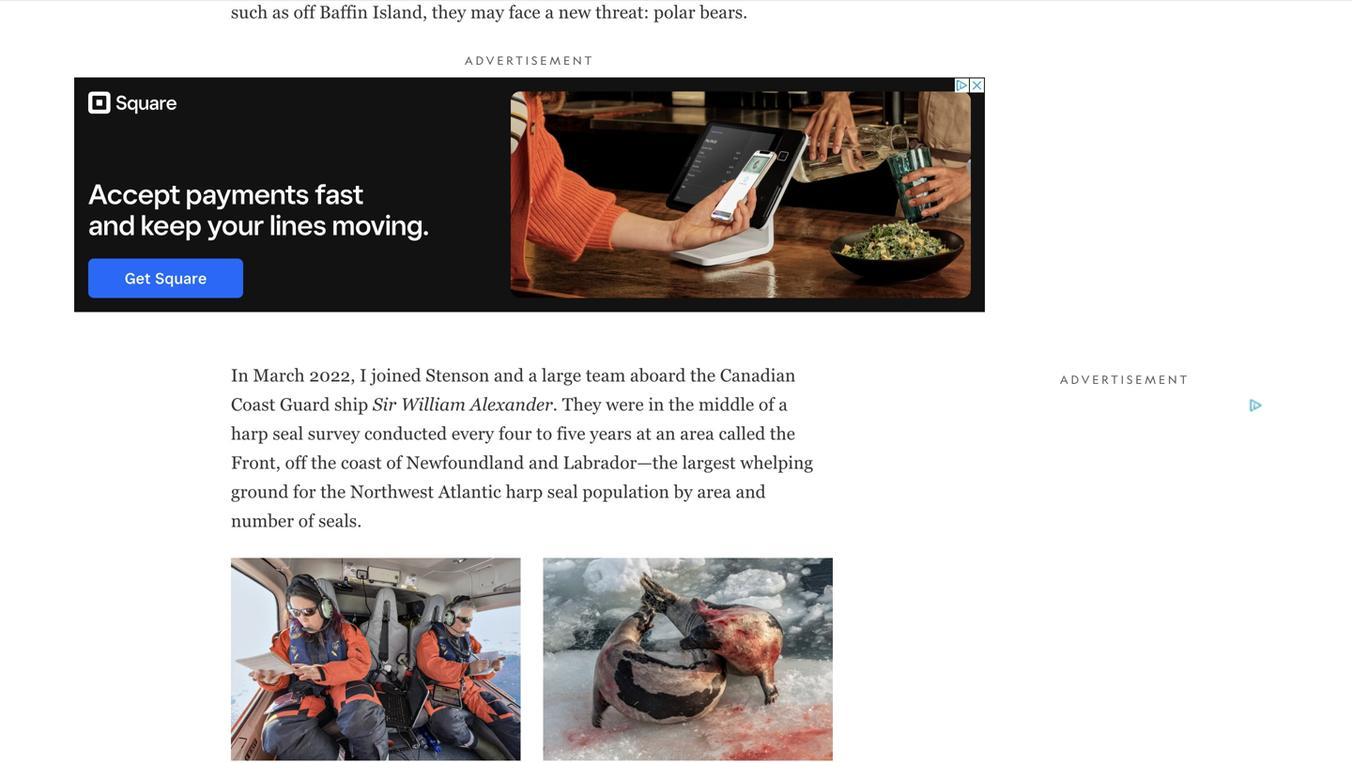 Task type: vqa. For each thing, say whether or not it's contained in the screenshot.
the middle and
yes



Task type: describe. For each thing, give the bounding box(es) containing it.
1 horizontal spatial of
[[386, 453, 402, 473]]

canadian
[[720, 365, 796, 386]]

an
[[656, 424, 676, 444]]

0 horizontal spatial seal
[[273, 424, 304, 444]]

1 vertical spatial harp
[[506, 482, 543, 502]]

march
[[253, 365, 305, 386]]

front,
[[231, 453, 281, 473]]

and inside in march 2022, i joined stenson and a large team aboard the canadian coast guard ship
[[494, 365, 524, 386]]

population
[[583, 482, 670, 502]]

1 vertical spatial advertisement element
[[984, 397, 1266, 632]]

coast
[[231, 395, 275, 415]]

the right in
[[669, 395, 694, 415]]

0 horizontal spatial harp
[[231, 424, 268, 444]]

by
[[674, 482, 693, 502]]

alexander.
[[470, 395, 558, 415]]

in
[[648, 395, 664, 415]]

william
[[401, 395, 466, 415]]

the right off
[[311, 453, 336, 473]]

every
[[452, 424, 494, 444]]

aboard
[[630, 365, 686, 386]]

newfoundland
[[406, 453, 524, 473]]

0 vertical spatial advertisement element
[[74, 78, 985, 312]]

ground
[[231, 482, 289, 502]]

two scientists sitting in a helicopter in jumpsuits writing notes above the ice sheet. image
[[231, 558, 521, 761]]

called
[[719, 424, 766, 444]]

1 vertical spatial area
[[697, 482, 732, 502]]

they were in the middle of a harp seal survey conducted every four to five years at an area called the front, off the coast of newfoundland and labrador—the largest whelping ground for the northwest atlantic harp seal population by area and number of seals.
[[231, 395, 814, 531]]

in
[[231, 365, 249, 386]]

joined
[[371, 365, 421, 386]]

stenson
[[426, 365, 490, 386]]

2 horizontal spatial and
[[736, 482, 766, 502]]

largest
[[682, 453, 736, 473]]

middle
[[699, 395, 754, 415]]

0 horizontal spatial of
[[298, 511, 314, 531]]

the inside in march 2022, i joined stenson and a large team aboard the canadian coast guard ship
[[690, 365, 716, 386]]

years
[[590, 424, 632, 444]]

guard
[[280, 395, 330, 415]]

team
[[586, 365, 626, 386]]

off
[[285, 453, 307, 473]]

sir
[[373, 395, 397, 415]]



Task type: locate. For each thing, give the bounding box(es) containing it.
1 horizontal spatial and
[[529, 453, 559, 473]]

were
[[606, 395, 644, 415]]

area right an
[[680, 424, 715, 444]]

and down whelping
[[736, 482, 766, 502]]

1 vertical spatial seal
[[547, 482, 578, 502]]

of down canadian
[[759, 395, 774, 415]]

seals.
[[318, 511, 362, 531]]

number
[[231, 511, 294, 531]]

2 horizontal spatial of
[[759, 395, 774, 415]]

1 vertical spatial and
[[529, 453, 559, 473]]

a inside in march 2022, i joined stenson and a large team aboard the canadian coast guard ship
[[528, 365, 538, 386]]

1 vertical spatial of
[[386, 453, 402, 473]]

four
[[499, 424, 532, 444]]

for
[[293, 482, 316, 502]]

1 horizontal spatial seal
[[547, 482, 578, 502]]

0 vertical spatial a
[[528, 365, 538, 386]]

five
[[557, 424, 586, 444]]

whelping
[[740, 453, 814, 473]]

advertisement element
[[74, 78, 985, 312], [984, 397, 1266, 632]]

at
[[636, 424, 652, 444]]

the up middle
[[690, 365, 716, 386]]

a
[[528, 365, 538, 386], [779, 395, 788, 415]]

and down to
[[529, 453, 559, 473]]

a inside "they were in the middle of a harp seal survey conducted every four to five years at an area called the front, off the coast of newfoundland and labrador—the largest whelping ground for the northwest atlantic harp seal population by area and number of seals."
[[779, 395, 788, 415]]

conducted
[[364, 424, 447, 444]]

northwest
[[350, 482, 434, 502]]

1 horizontal spatial harp
[[506, 482, 543, 502]]

2 vertical spatial and
[[736, 482, 766, 502]]

0 vertical spatial and
[[494, 365, 524, 386]]

0 vertical spatial harp
[[231, 424, 268, 444]]

i
[[360, 365, 367, 386]]

harp right atlantic
[[506, 482, 543, 502]]

0 vertical spatial seal
[[273, 424, 304, 444]]

the right for
[[320, 482, 346, 502]]

2 vertical spatial of
[[298, 511, 314, 531]]

to
[[536, 424, 552, 444]]

coast
[[341, 453, 382, 473]]

seal
[[273, 424, 304, 444], [547, 482, 578, 502]]

1 horizontal spatial a
[[779, 395, 788, 415]]

0 vertical spatial of
[[759, 395, 774, 415]]

survey
[[308, 424, 360, 444]]

0 vertical spatial area
[[680, 424, 715, 444]]

a left the "large"
[[528, 365, 538, 386]]

atlantic
[[438, 482, 501, 502]]

the up whelping
[[770, 424, 796, 444]]

seal up off
[[273, 424, 304, 444]]

2022,
[[309, 365, 355, 386]]

harp down 'coast' on the bottom of page
[[231, 424, 268, 444]]

in march 2022, i joined stenson and a large team aboard the canadian coast guard ship
[[231, 365, 796, 415]]

1 vertical spatial a
[[779, 395, 788, 415]]

they
[[562, 395, 602, 415]]

area down largest
[[697, 482, 732, 502]]

seal down five
[[547, 482, 578, 502]]

ship
[[334, 395, 368, 415]]

of
[[759, 395, 774, 415], [386, 453, 402, 473], [298, 511, 314, 531]]

sir william alexander.
[[373, 395, 558, 415]]

labrador—the
[[563, 453, 678, 473]]

large
[[542, 365, 582, 386]]

and
[[494, 365, 524, 386], [529, 453, 559, 473], [736, 482, 766, 502]]

0 horizontal spatial a
[[528, 365, 538, 386]]

of up the northwest
[[386, 453, 402, 473]]

two adult seals fighting a bloody battle on floating ice. image
[[543, 558, 833, 762]]

of down for
[[298, 511, 314, 531]]

harp
[[231, 424, 268, 444], [506, 482, 543, 502]]

and up alexander.
[[494, 365, 524, 386]]

0 horizontal spatial and
[[494, 365, 524, 386]]

the
[[690, 365, 716, 386], [669, 395, 694, 415], [770, 424, 796, 444], [311, 453, 336, 473], [320, 482, 346, 502]]

area
[[680, 424, 715, 444], [697, 482, 732, 502]]

a down canadian
[[779, 395, 788, 415]]



